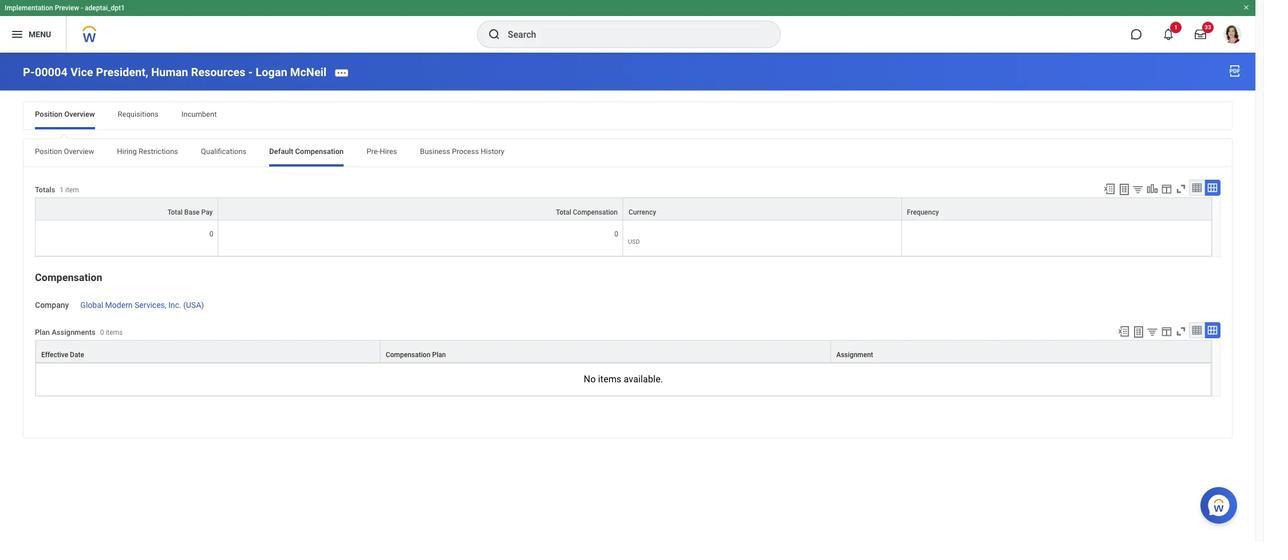 Task type: locate. For each thing, give the bounding box(es) containing it.
1 right notifications large icon
[[1175, 24, 1178, 30]]

1 vertical spatial overview
[[64, 147, 94, 156]]

1 vertical spatial items
[[598, 374, 622, 385]]

total inside popup button
[[168, 208, 183, 216]]

toolbar
[[1098, 180, 1221, 198], [1113, 322, 1221, 340]]

assignment
[[837, 351, 874, 359]]

0 down pay
[[209, 230, 213, 238]]

0 horizontal spatial 0
[[100, 329, 104, 337]]

0 horizontal spatial plan
[[35, 328, 50, 337]]

row up no items available.
[[36, 340, 1212, 363]]

effective date button
[[36, 341, 380, 363]]

1 expand table image from the top
[[1207, 182, 1219, 193]]

no
[[584, 374, 596, 385]]

row
[[35, 198, 1212, 220], [35, 220, 1212, 257], [36, 340, 1212, 363]]

overview up item
[[64, 147, 94, 156]]

overview
[[64, 110, 95, 118], [64, 147, 94, 156]]

0 vertical spatial select to filter grid data image
[[1132, 183, 1145, 195]]

fullscreen image
[[1175, 183, 1188, 195], [1175, 325, 1188, 338]]

overview down 'vice'
[[64, 110, 95, 118]]

-
[[81, 4, 83, 12], [248, 65, 253, 79]]

row for assignments
[[36, 340, 1212, 363]]

Search Workday  search field
[[508, 22, 757, 47]]

assignment button
[[831, 341, 1211, 363]]

position for hiring restrictions
[[35, 147, 62, 156]]

export to excel image inside compensation group
[[1118, 325, 1130, 338]]

row containing 0
[[35, 220, 1212, 257]]

0 horizontal spatial 1
[[60, 186, 64, 194]]

0 vertical spatial expand table image
[[1207, 182, 1219, 193]]

1 vertical spatial tab list
[[23, 139, 1232, 167]]

0 right assignments
[[100, 329, 104, 337]]

position overview for requisitions
[[35, 110, 95, 118]]

export to excel image for assignments
[[1118, 325, 1130, 338]]

total
[[168, 208, 183, 216], [556, 208, 571, 216]]

1 vertical spatial expand table image
[[1207, 325, 1219, 336]]

available.
[[624, 374, 663, 385]]

0 vertical spatial table image
[[1192, 182, 1203, 193]]

inbox large image
[[1195, 29, 1207, 40]]

1 vertical spatial fullscreen image
[[1175, 325, 1188, 338]]

0 vertical spatial position
[[35, 110, 62, 118]]

position overview down 00004
[[35, 110, 95, 118]]

select to filter grid data image for 1
[[1132, 183, 1145, 195]]

1 inside totals 1 item
[[60, 186, 64, 194]]

row inside compensation group
[[36, 340, 1212, 363]]

total base pay
[[168, 208, 213, 216]]

1
[[1175, 24, 1178, 30], [60, 186, 64, 194]]

0
[[209, 230, 213, 238], [615, 230, 618, 238], [100, 329, 104, 337]]

expand table image right click to view/edit grid preferences image
[[1207, 325, 1219, 336]]

1 fullscreen image from the top
[[1175, 183, 1188, 195]]

1 vertical spatial 1
[[60, 186, 64, 194]]

position
[[35, 110, 62, 118], [35, 147, 62, 156]]

select to filter grid data image
[[1132, 183, 1145, 195], [1146, 326, 1159, 338]]

0 vertical spatial plan
[[35, 328, 50, 337]]

expand table image
[[1207, 182, 1219, 193], [1207, 325, 1219, 336]]

hiring
[[117, 147, 137, 156]]

default compensation
[[269, 147, 344, 156]]

row containing total base pay
[[35, 198, 1212, 220]]

select to filter grid data image right export to worksheets icon
[[1132, 183, 1145, 195]]

0 vertical spatial 1
[[1175, 24, 1178, 30]]

1 vertical spatial select to filter grid data image
[[1146, 326, 1159, 338]]

compensation plan button
[[381, 341, 831, 363]]

export to excel image left export to worksheets icon
[[1103, 183, 1116, 195]]

2 position from the top
[[35, 147, 62, 156]]

cell
[[902, 220, 1212, 257]]

1 left item
[[60, 186, 64, 194]]

effective
[[41, 351, 68, 359]]

items right no
[[598, 374, 622, 385]]

- left logan
[[248, 65, 253, 79]]

items
[[106, 329, 123, 337], [598, 374, 622, 385]]

0 horizontal spatial select to filter grid data image
[[1132, 183, 1145, 195]]

1 horizontal spatial select to filter grid data image
[[1146, 326, 1159, 338]]

mcneil
[[290, 65, 327, 79]]

1 horizontal spatial items
[[598, 374, 622, 385]]

president,
[[96, 65, 148, 79]]

frequency
[[907, 208, 939, 216]]

position overview up totals 1 item
[[35, 147, 94, 156]]

expand table image right click to view/edit grid preferences icon
[[1207, 182, 1219, 193]]

00004
[[35, 65, 68, 79]]

totals 1 item
[[35, 186, 79, 194]]

1 vertical spatial toolbar
[[1113, 322, 1221, 340]]

0 inside plan assignments 0 items
[[100, 329, 104, 337]]

row for 1
[[35, 198, 1212, 220]]

position overview
[[35, 110, 95, 118], [35, 147, 94, 156]]

row down currency
[[35, 220, 1212, 257]]

items down modern
[[106, 329, 123, 337]]

1 position overview from the top
[[35, 110, 95, 118]]

1 vertical spatial plan
[[432, 351, 446, 359]]

0 vertical spatial position overview
[[35, 110, 95, 118]]

table image
[[1192, 182, 1203, 193], [1192, 325, 1203, 336]]

totals
[[35, 186, 55, 194]]

0 usd
[[615, 230, 640, 246]]

effective date
[[41, 351, 84, 359]]

history
[[481, 147, 505, 156]]

0 horizontal spatial items
[[106, 329, 123, 337]]

global modern services, inc. (usa) link
[[80, 298, 204, 310]]

tab list
[[23, 102, 1232, 129], [23, 139, 1232, 167]]

1 position from the top
[[35, 110, 62, 118]]

0 vertical spatial export to excel image
[[1103, 183, 1116, 195]]

toolbar inside compensation group
[[1113, 322, 1221, 340]]

1 horizontal spatial plan
[[432, 351, 446, 359]]

1 vertical spatial -
[[248, 65, 253, 79]]

0 inside 0 usd
[[615, 230, 618, 238]]

qualifications
[[201, 147, 246, 156]]

1 vertical spatial position
[[35, 147, 62, 156]]

2 position overview from the top
[[35, 147, 94, 156]]

table image right click to view/edit grid preferences icon
[[1192, 182, 1203, 193]]

1 horizontal spatial export to excel image
[[1118, 325, 1130, 338]]

close environment banner image
[[1243, 4, 1250, 11]]

justify image
[[10, 28, 24, 41]]

0 vertical spatial items
[[106, 329, 123, 337]]

1 vertical spatial export to excel image
[[1118, 325, 1130, 338]]

p-00004 vice president, human resources - logan mcneil main content
[[0, 53, 1256, 449]]

export to excel image for 1
[[1103, 183, 1116, 195]]

export to worksheets image
[[1132, 325, 1146, 339]]

1 total from the left
[[168, 208, 183, 216]]

fullscreen image right click to view/edit grid preferences icon
[[1175, 183, 1188, 195]]

plan
[[35, 328, 50, 337], [432, 351, 446, 359]]

p-00004 vice president, human resources - logan mcneil link
[[23, 65, 327, 79]]

notifications large image
[[1163, 29, 1175, 40]]

expand table image inside compensation group
[[1207, 325, 1219, 336]]

currency
[[629, 208, 656, 216]]

33 button
[[1188, 22, 1214, 47]]

- right preview
[[81, 4, 83, 12]]

1 vertical spatial position overview
[[35, 147, 94, 156]]

total compensation button
[[219, 198, 623, 220]]

1 horizontal spatial -
[[248, 65, 253, 79]]

row containing effective date
[[36, 340, 1212, 363]]

position down 00004
[[35, 110, 62, 118]]

1 tab list from the top
[[23, 102, 1232, 129]]

0 vertical spatial -
[[81, 4, 83, 12]]

2 expand table image from the top
[[1207, 325, 1219, 336]]

menu button
[[0, 16, 66, 53]]

0 horizontal spatial export to excel image
[[1103, 183, 1116, 195]]

1 button
[[1156, 22, 1182, 47]]

0 vertical spatial fullscreen image
[[1175, 183, 1188, 195]]

position overview for hiring restrictions
[[35, 147, 94, 156]]

row up 0 usd
[[35, 198, 1212, 220]]

1 horizontal spatial 1
[[1175, 24, 1178, 30]]

table image right click to view/edit grid preferences image
[[1192, 325, 1203, 336]]

2 tab list from the top
[[23, 139, 1232, 167]]

export to excel image left export to worksheets image
[[1118, 325, 1130, 338]]

compensation
[[295, 147, 344, 156], [573, 208, 618, 216], [35, 272, 102, 284], [386, 351, 431, 359]]

plan assignments 0 items
[[35, 328, 123, 337]]

total inside "popup button"
[[556, 208, 571, 216]]

pre-
[[367, 147, 380, 156]]

0 horizontal spatial -
[[81, 4, 83, 12]]

select to filter grid data image right export to worksheets image
[[1146, 326, 1159, 338]]

0 for 0 usd
[[615, 230, 618, 238]]

0 vertical spatial tab list
[[23, 102, 1232, 129]]

export to worksheets image
[[1118, 183, 1132, 196]]

fullscreen image right click to view/edit grid preferences image
[[1175, 325, 1188, 338]]

compensation inside tab list
[[295, 147, 344, 156]]

compensation inside "popup button"
[[573, 208, 618, 216]]

1 horizontal spatial 0
[[209, 230, 213, 238]]

view printable version (pdf) image
[[1228, 64, 1242, 78]]

0 vertical spatial toolbar
[[1098, 180, 1221, 198]]

0 vertical spatial overview
[[64, 110, 95, 118]]

export to excel image
[[1103, 183, 1116, 195], [1118, 325, 1130, 338]]

currency button
[[624, 198, 902, 220]]

position up totals
[[35, 147, 62, 156]]

1 vertical spatial table image
[[1192, 325, 1203, 336]]

select to filter grid data image inside compensation group
[[1146, 326, 1159, 338]]

select to filter grid data image for assignments
[[1146, 326, 1159, 338]]

0 down total compensation
[[615, 230, 618, 238]]

company
[[35, 301, 69, 310]]

hiring restrictions
[[117, 147, 178, 156]]

2 total from the left
[[556, 208, 571, 216]]

click to view/edit grid preferences image
[[1161, 183, 1173, 195]]

2 horizontal spatial 0
[[615, 230, 618, 238]]

cell inside p-00004 vice president, human resources - logan mcneil main content
[[902, 220, 1212, 257]]

0 horizontal spatial total
[[168, 208, 183, 216]]

1 horizontal spatial total
[[556, 208, 571, 216]]



Task type: describe. For each thing, give the bounding box(es) containing it.
adeptai_dpt1
[[85, 4, 125, 12]]

incumbent
[[181, 110, 217, 118]]

business process history
[[420, 147, 505, 156]]

overview for hiring restrictions
[[64, 147, 94, 156]]

p-
[[23, 65, 35, 79]]

p-00004 vice president, human resources - logan mcneil
[[23, 65, 327, 79]]

global modern services, inc. (usa)
[[80, 301, 204, 310]]

click to view/edit grid preferences image
[[1161, 325, 1173, 338]]

human
[[151, 65, 188, 79]]

base
[[184, 208, 200, 216]]

2 table image from the top
[[1192, 325, 1203, 336]]

- inside menu banner
[[81, 4, 83, 12]]

restrictions
[[139, 147, 178, 156]]

total base pay button
[[36, 198, 218, 220]]

pay
[[201, 208, 213, 216]]

usd
[[628, 239, 640, 246]]

profile logan mcneil image
[[1224, 25, 1242, 46]]

33
[[1205, 24, 1212, 30]]

total compensation
[[556, 208, 618, 216]]

implementation
[[5, 4, 53, 12]]

expand table image for second table image from the top
[[1207, 325, 1219, 336]]

- inside main content
[[248, 65, 253, 79]]

frequency button
[[902, 198, 1212, 220]]

compensation inside popup button
[[386, 351, 431, 359]]

items inside plan assignments 0 items
[[106, 329, 123, 337]]

inc.
[[168, 301, 181, 310]]

1 table image from the top
[[1192, 182, 1203, 193]]

default
[[269, 147, 293, 156]]

(usa)
[[183, 301, 204, 310]]

item
[[65, 186, 79, 194]]

process
[[452, 147, 479, 156]]

resources
[[191, 65, 245, 79]]

overview for requisitions
[[64, 110, 95, 118]]

no items available.
[[584, 374, 663, 385]]

toolbar for assignments
[[1113, 322, 1221, 340]]

plan inside popup button
[[432, 351, 446, 359]]

position for requisitions
[[35, 110, 62, 118]]

expand table image for 2nd table image from the bottom of the p-00004 vice president, human resources - logan mcneil main content
[[1207, 182, 1219, 193]]

assignments
[[52, 328, 95, 337]]

menu banner
[[0, 0, 1256, 53]]

0 for 0
[[209, 230, 213, 238]]

preview
[[55, 4, 79, 12]]

toolbar for 1
[[1098, 180, 1221, 198]]

total for total base pay
[[168, 208, 183, 216]]

search image
[[487, 28, 501, 41]]

compensation group
[[35, 271, 1221, 397]]

pre-hires
[[367, 147, 397, 156]]

2 fullscreen image from the top
[[1175, 325, 1188, 338]]

expand/collapse chart image
[[1146, 183, 1159, 195]]

compensation plan
[[386, 351, 446, 359]]

modern
[[105, 301, 133, 310]]

vice
[[70, 65, 93, 79]]

logan
[[256, 65, 287, 79]]

services,
[[135, 301, 166, 310]]

implementation preview -   adeptai_dpt1
[[5, 4, 125, 12]]

date
[[70, 351, 84, 359]]

hires
[[380, 147, 397, 156]]

menu
[[29, 30, 51, 39]]

requisitions
[[118, 110, 159, 118]]

business
[[420, 147, 450, 156]]

compensation button
[[35, 272, 102, 284]]

1 inside button
[[1175, 24, 1178, 30]]

global
[[80, 301, 103, 310]]

total for total compensation
[[556, 208, 571, 216]]



Task type: vqa. For each thing, say whether or not it's contained in the screenshot.
THE GLOBAL MODERN SERVICES, INC. (USA) link
yes



